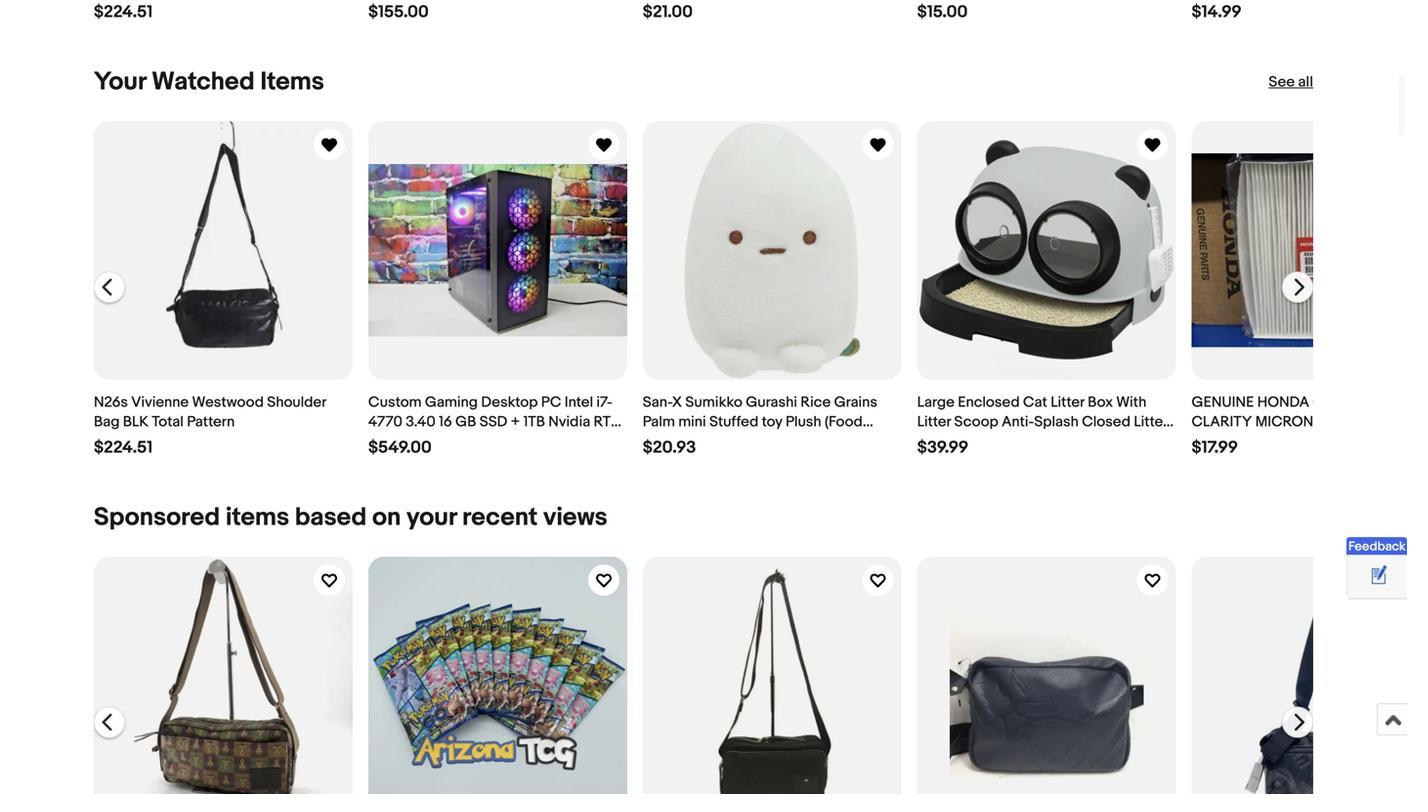 Task type: describe. For each thing, give the bounding box(es) containing it.
x
[[672, 394, 682, 411]]

$549.00 text field
[[368, 438, 432, 458]]

pattern
[[187, 413, 235, 431]]

san-x sumikko gurashi rice grains palm mini stuffed toy plush (food kingdom) new
[[643, 394, 878, 450]]

1 $224.51 from the top
[[94, 2, 153, 22]]

$21.00 text field
[[643, 2, 693, 22]]

stuffed
[[710, 413, 759, 431]]

gurashi
[[746, 394, 798, 411]]

on
[[372, 503, 401, 533]]

1 horizontal spatial gb
[[456, 413, 476, 431]]

2 horizontal spatial litter
[[1134, 413, 1168, 431]]

custom
[[368, 394, 422, 411]]

$17.99 text field
[[1192, 438, 1239, 458]]

large enclosed cat litter box with litter scoop anti-splash closed litter boxes
[[918, 394, 1168, 450]]

items
[[226, 503, 289, 533]]

shoulder
[[267, 394, 326, 411]]

sumikko
[[686, 394, 743, 411]]

micron
[[1256, 413, 1314, 431]]

your
[[94, 67, 146, 97]]

1tb
[[524, 413, 545, 431]]

bag
[[94, 413, 120, 431]]

see
[[1269, 73, 1296, 91]]

1 $224.51 text field from the top
[[94, 2, 153, 22]]

views
[[544, 503, 608, 533]]

new
[[710, 433, 740, 450]]

(food
[[825, 413, 863, 431]]

kingdom)
[[643, 433, 707, 450]]

westwood
[[192, 394, 264, 411]]

2060
[[368, 433, 404, 450]]

$224.51 inside n26s vivienne westwood shoulder bag blk total pattern $224.51
[[94, 438, 153, 458]]

desktop
[[481, 394, 538, 411]]

cat
[[1024, 394, 1048, 411]]

$39.99 text field
[[918, 438, 969, 458]]

+
[[511, 413, 520, 431]]

$224.51 link
[[94, 0, 353, 22]]

see all
[[1269, 73, 1314, 91]]

i7-
[[597, 394, 613, 411]]

$155.00
[[368, 2, 429, 22]]

$17.99
[[1192, 438, 1239, 458]]

boxes
[[918, 433, 959, 450]]

$15.00
[[918, 2, 968, 22]]

honda
[[1258, 394, 1310, 411]]

1 horizontal spatial litter
[[1051, 394, 1085, 411]]

toy
[[762, 413, 783, 431]]

cabin
[[1317, 413, 1361, 431]]

sponsored items based on your recent views
[[94, 503, 608, 533]]

total
[[152, 413, 184, 431]]

$155.00 text field
[[368, 2, 429, 22]]

based
[[295, 503, 367, 533]]

rice
[[801, 394, 831, 411]]

2 $224.51 text field from the top
[[94, 438, 153, 458]]



Task type: locate. For each thing, give the bounding box(es) containing it.
4770
[[368, 413, 403, 431]]

0 horizontal spatial litter
[[918, 413, 951, 431]]

watched
[[152, 67, 255, 97]]

3.40
[[406, 413, 436, 431]]

gb right 16
[[456, 413, 476, 431]]

your watched items
[[94, 67, 324, 97]]

$14.99 link
[[1192, 0, 1408, 22]]

n26s vivienne westwood shoulder bag blk total pattern $224.51
[[94, 394, 326, 458]]

palm
[[643, 413, 675, 431]]

$21.00
[[643, 2, 693, 22]]

genuine
[[1192, 394, 1255, 411]]

air
[[1365, 413, 1388, 431]]

0 vertical spatial $224.51 text field
[[94, 2, 153, 22]]

ssd
[[480, 413, 508, 431]]

nvidia
[[549, 413, 591, 431]]

closed
[[1082, 413, 1131, 431]]

$20.93
[[643, 438, 696, 458]]

recent
[[462, 503, 538, 533]]

pc
[[541, 394, 562, 411]]

$224.51 text field down blk
[[94, 438, 153, 458]]

6
[[407, 433, 415, 450]]

$15.00 link
[[918, 0, 1177, 22]]

genuine honda civic insight clarity micron cabin air fi
[[1192, 394, 1408, 450]]

0 vertical spatial gb
[[456, 413, 476, 431]]

litter down large
[[918, 413, 951, 431]]

blk
[[123, 413, 149, 431]]

see all link
[[1269, 72, 1314, 92]]

gb
[[456, 413, 476, 431], [419, 433, 440, 450]]

$224.51
[[94, 2, 153, 22], [94, 438, 153, 458]]

$20.93 text field
[[643, 438, 696, 458]]

$14.99
[[1192, 2, 1242, 22]]

0 vertical spatial $224.51
[[94, 2, 153, 22]]

enclosed
[[958, 394, 1020, 411]]

1 vertical spatial $224.51 text field
[[94, 438, 153, 458]]

n26s
[[94, 394, 128, 411]]

$21.00 link
[[643, 0, 902, 22]]

intel
[[565, 394, 593, 411]]

your
[[407, 503, 457, 533]]

$15.00 text field
[[918, 2, 968, 22]]

splash
[[1035, 413, 1079, 431]]

16
[[439, 413, 452, 431]]

$224.51 up your
[[94, 2, 153, 22]]

$155.00 link
[[368, 0, 627, 22]]

anti-
[[1002, 413, 1035, 431]]

$549.00
[[368, 438, 432, 458]]

san-
[[643, 394, 672, 411]]

litter
[[1051, 394, 1085, 411], [918, 413, 951, 431], [1134, 413, 1168, 431]]

gaming
[[425, 394, 478, 411]]

your watched items link
[[94, 67, 324, 97]]

$224.51 down blk
[[94, 438, 153, 458]]

feedback
[[1349, 540, 1406, 555]]

custom gaming desktop pc intel i7- 4770 3.40 16 gb ssd + 1tb nvidia rtx 2060 6 gb
[[368, 394, 621, 450]]

scoop
[[955, 413, 999, 431]]

mini
[[679, 413, 706, 431]]

1 vertical spatial gb
[[419, 433, 440, 450]]

$39.99
[[918, 438, 969, 458]]

insight
[[1357, 394, 1408, 411]]

with
[[1117, 394, 1147, 411]]

sponsored
[[94, 503, 220, 533]]

large
[[918, 394, 955, 411]]

1 vertical spatial $224.51
[[94, 438, 153, 458]]

gb right 6
[[419, 433, 440, 450]]

box
[[1088, 394, 1113, 411]]

$14.99 text field
[[1192, 2, 1242, 22]]

clarity
[[1192, 413, 1253, 431]]

plush
[[786, 413, 822, 431]]

rtx
[[594, 413, 621, 431]]

$224.51 text field
[[94, 2, 153, 22], [94, 438, 153, 458]]

2 $224.51 from the top
[[94, 438, 153, 458]]

grains
[[834, 394, 878, 411]]

0 horizontal spatial gb
[[419, 433, 440, 450]]

items
[[260, 67, 324, 97]]

litter up splash
[[1051, 394, 1085, 411]]

all
[[1299, 73, 1314, 91]]

civic
[[1313, 394, 1353, 411]]

vivienne
[[131, 394, 189, 411]]

litter down with
[[1134, 413, 1168, 431]]

$224.51 text field up your
[[94, 2, 153, 22]]



Task type: vqa. For each thing, say whether or not it's contained in the screenshot.
Stuffed
yes



